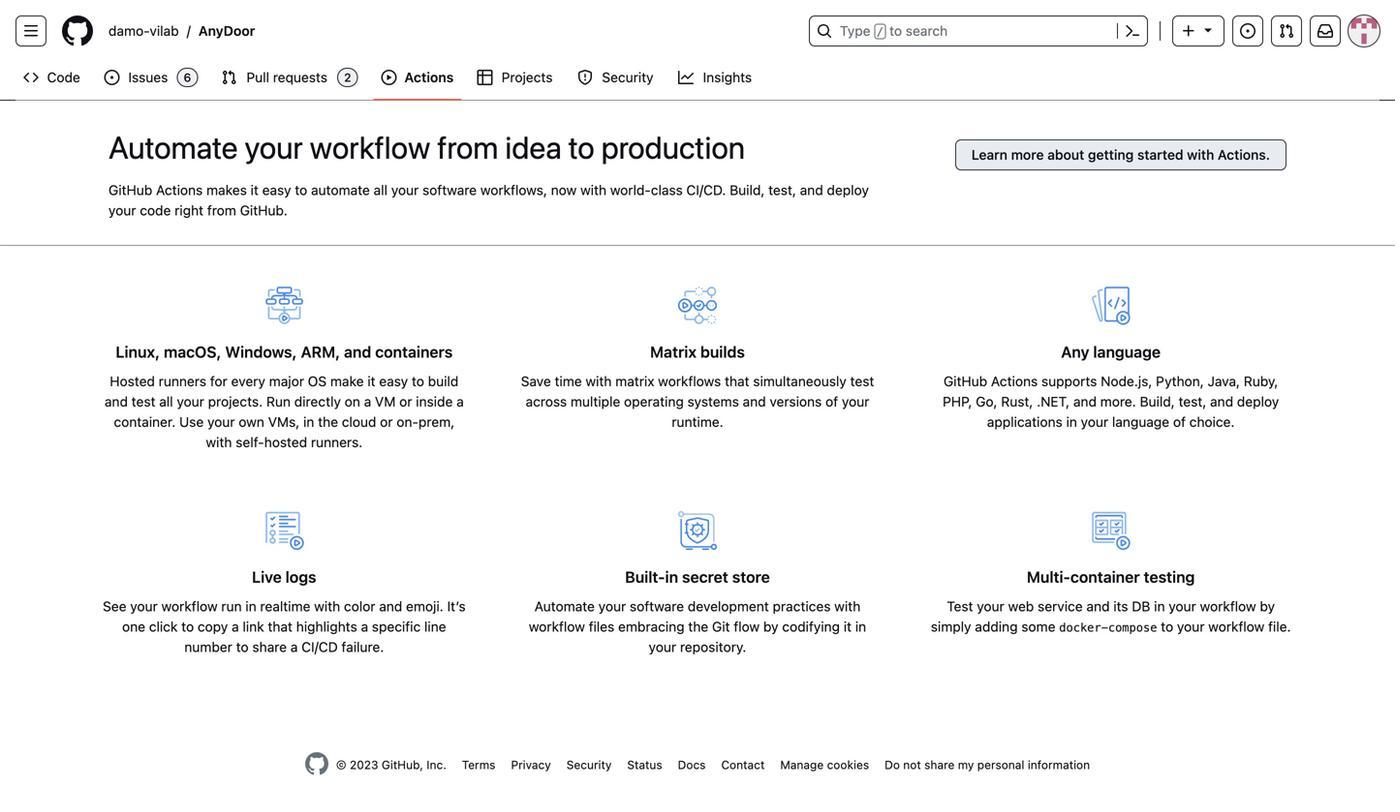Task type: describe. For each thing, give the bounding box(es) containing it.
container
[[1071, 568, 1140, 587]]

software inside github actions makes it easy to automate all your software workflows, now with world-class ci/cd. build, test, and deploy your code right from github.
[[423, 182, 477, 198]]

any language image
[[1089, 284, 1133, 327]]

a up the failure.
[[361, 619, 368, 635]]

build, inside github actions supports node.js, python, java, ruby, php, go, rust, .net, and more. build, test, and deploy applications in your language of choice.
[[1140, 394, 1175, 410]]

operating
[[624, 394, 684, 410]]

2
[[344, 71, 351, 84]]

os
[[308, 374, 327, 390]]

builds
[[700, 343, 745, 361]]

multiple
[[571, 394, 620, 410]]

versions
[[770, 394, 822, 410]]

your inside see your workflow run in realtime with color and emoji. it's one click to copy a link that highlights a specific line number to share a ci/cd failure.
[[130, 599, 158, 615]]

status link
[[627, 759, 662, 772]]

git pull request image
[[1279, 23, 1294, 39]]

automate for automate your software development practices with workflow files embracing the git flow by codifying it in your repository.
[[535, 599, 595, 615]]

self-
[[236, 435, 264, 451]]

and inside the save time with matrix workflows that simultaneously test across multiple operating systems and versions of your runtime.
[[743, 394, 766, 410]]

all inside hosted runners for every major os make it easy to build and test all your projects. run directly on a vm or inside a container. use your own vms, in the cloud or on-prem, with self-hosted runners.
[[159, 394, 173, 410]]

terms
[[462, 759, 496, 772]]

easy inside hosted runners for every major os make it easy to build and test all your projects. run directly on a vm or inside a container. use your own vms, in the cloud or on-prem, with self-hosted runners.
[[379, 374, 408, 390]]

it inside automate your software development practices with workflow files embracing the git flow by codifying it in your repository.
[[844, 619, 852, 635]]

test, inside github actions makes it easy to automate all your software workflows, now with world-class ci/cd. build, test, and deploy your code right from github.
[[768, 182, 796, 198]]

play image
[[381, 70, 397, 85]]

1 vertical spatial or
[[380, 414, 393, 430]]

build, inside github actions makes it easy to automate all your software workflows, now with world-class ci/cd. build, test, and deploy your code right from github.
[[730, 182, 765, 198]]

/ inside damo-vilab / anydoor
[[187, 23, 191, 39]]

python,
[[1156, 374, 1204, 390]]

to right compose at the bottom right of page
[[1161, 619, 1174, 635]]

git
[[712, 619, 730, 635]]

with inside hosted runners for every major os make it easy to build and test all your projects. run directly on a vm or inside a container. use your own vms, in the cloud or on-prem, with self-hosted runners.
[[206, 435, 232, 451]]

build
[[428, 374, 459, 390]]

and inside github actions makes it easy to automate all your software workflows, now with world-class ci/cd. build, test, and deploy your code right from github.
[[800, 182, 823, 198]]

time
[[555, 374, 582, 390]]

adding
[[975, 619, 1018, 635]]

requests
[[273, 69, 327, 85]]

see your workflow run in realtime with color and emoji. it's one click to copy a link that highlights a specific line number to share a ci/cd failure.
[[103, 599, 466, 655]]

about
[[1048, 147, 1085, 163]]

now
[[551, 182, 577, 198]]

search
[[906, 23, 948, 39]]

contact
[[721, 759, 765, 772]]

a right on
[[364, 394, 371, 410]]

any
[[1061, 343, 1090, 361]]

click
[[149, 619, 178, 635]]

operating systems and containers image
[[262, 284, 306, 327]]

1 vertical spatial security link
[[567, 759, 612, 772]]

systems
[[688, 394, 739, 410]]

testing
[[1144, 568, 1195, 587]]

save
[[521, 374, 551, 390]]

contact link
[[721, 759, 765, 772]]

workflows,
[[480, 182, 547, 198]]

learn more about getting started with actions.
[[972, 147, 1270, 163]]

db
[[1132, 599, 1151, 615]]

learn
[[972, 147, 1008, 163]]

/ inside type / to search
[[877, 25, 884, 39]]

1 horizontal spatial actions
[[405, 69, 454, 85]]

issue opened image
[[1240, 23, 1256, 39]]

0 vertical spatial security
[[602, 69, 654, 85]]

plus image
[[1181, 23, 1197, 39]]

any language
[[1061, 343, 1161, 361]]

share inside button
[[924, 759, 955, 772]]

multi-container testing image
[[1089, 509, 1133, 553]]

all inside github actions makes it easy to automate all your software workflows, now with world-class ci/cd. build, test, and deploy your code right from github.
[[374, 182, 388, 198]]

failure.
[[342, 639, 384, 655]]

codifying
[[782, 619, 840, 635]]

6
[[184, 71, 191, 84]]

flow
[[734, 619, 760, 635]]

go,
[[976, 394, 997, 410]]

built-
[[625, 568, 665, 587]]

issues
[[128, 69, 168, 85]]

graph image
[[678, 70, 694, 85]]

repository.
[[680, 639, 746, 655]]

supports
[[1042, 374, 1097, 390]]

table image
[[477, 70, 493, 85]]

automate
[[311, 182, 370, 198]]

simultaneously
[[753, 374, 847, 390]]

by inside "test your web service and its db in your workflow by simply adding some"
[[1260, 599, 1275, 615]]

test
[[947, 599, 973, 615]]

containers
[[375, 343, 453, 361]]

to inside github actions makes it easy to automate all your software workflows, now with world-class ci/cd. build, test, and deploy your code right from github.
[[295, 182, 307, 198]]

github actions makes it easy to automate all your software workflows, now with world-class ci/cd. build, test, and deploy your code right from github.
[[109, 182, 869, 218]]

github for github actions supports node.js, python, java, ruby, php, go, rust, .net, and more. build, test, and deploy applications in your language of choice.
[[944, 374, 987, 390]]

your up files
[[599, 599, 626, 615]]

pull requests
[[247, 69, 327, 85]]

matrix builds image
[[676, 284, 719, 327]]

see
[[103, 599, 126, 615]]

vms,
[[268, 414, 300, 430]]

actions link
[[374, 63, 461, 92]]

own
[[239, 414, 264, 430]]

matrix builds
[[650, 343, 745, 361]]

to right click at left bottom
[[181, 619, 194, 635]]

to up now
[[568, 129, 595, 166]]

ruby,
[[1244, 374, 1278, 390]]

specific
[[372, 619, 421, 635]]

the inside hosted runners for every major os make it easy to build and test all your projects. run directly on a vm or inside a container. use your own vms, in the cloud or on-prem, with self-hosted runners.
[[318, 414, 338, 430]]

some
[[1022, 619, 1056, 635]]

your down testing
[[1177, 619, 1205, 635]]

privacy link
[[511, 759, 551, 772]]

information
[[1028, 759, 1090, 772]]

choice.
[[1190, 414, 1235, 430]]

to inside hosted runners for every major os make it easy to build and test all your projects. run directly on a vm or inside a container. use your own vms, in the cloud or on-prem, with self-hosted runners.
[[412, 374, 424, 390]]

with inside the save time with matrix workflows that simultaneously test across multiple operating systems and versions of your runtime.
[[586, 374, 612, 390]]

learn more about getting started with actions. link
[[955, 140, 1287, 171]]

2023
[[350, 759, 378, 772]]

secret store image
[[676, 509, 719, 553]]

it inside hosted runners for every major os make it easy to build and test all your projects. run directly on a vm or inside a container. use your own vms, in the cloud or on-prem, with self-hosted runners.
[[367, 374, 375, 390]]

files
[[589, 619, 615, 635]]

directly
[[294, 394, 341, 410]]

cookies
[[827, 759, 869, 772]]

production
[[601, 129, 745, 166]]

multi-
[[1027, 568, 1071, 587]]

your left the code
[[109, 203, 136, 218]]

make
[[330, 374, 364, 390]]

workflow left file.
[[1208, 619, 1265, 635]]

matrix
[[615, 374, 654, 390]]

github.
[[240, 203, 288, 218]]

deploy inside github actions supports node.js, python, java, ruby, php, go, rust, .net, and more. build, test, and deploy applications in your language of choice.
[[1237, 394, 1279, 410]]

0 vertical spatial from
[[437, 129, 498, 166]]

docs
[[678, 759, 706, 772]]

java,
[[1208, 374, 1240, 390]]

to down link
[[236, 639, 249, 655]]

linux, macos, windows, arm, and containers
[[116, 343, 453, 361]]

a left link
[[232, 619, 239, 635]]

makes
[[206, 182, 247, 198]]

not
[[903, 759, 921, 772]]

share inside see your workflow run in realtime with color and emoji. it's one click to copy a link that highlights a specific line number to share a ci/cd failure.
[[252, 639, 287, 655]]



Task type: vqa. For each thing, say whether or not it's contained in the screenshot.
development
yes



Task type: locate. For each thing, give the bounding box(es) containing it.
2 horizontal spatial it
[[844, 619, 852, 635]]

damo-vilab link
[[101, 16, 187, 47]]

of inside github actions supports node.js, python, java, ruby, php, go, rust, .net, and more. build, test, and deploy applications in your language of choice.
[[1173, 414, 1186, 430]]

the up runners.
[[318, 414, 338, 430]]

type
[[840, 23, 871, 39]]

0 horizontal spatial actions
[[156, 182, 203, 198]]

to left build
[[412, 374, 424, 390]]

your inside github actions supports node.js, python, java, ruby, php, go, rust, .net, and more. build, test, and deploy applications in your language of choice.
[[1081, 414, 1109, 430]]

your down more.
[[1081, 414, 1109, 430]]

prem,
[[419, 414, 455, 430]]

in down .net,
[[1066, 414, 1077, 430]]

php,
[[943, 394, 972, 410]]

status
[[627, 759, 662, 772]]

0 vertical spatial software
[[423, 182, 477, 198]]

0 horizontal spatial test
[[132, 394, 155, 410]]

code
[[140, 203, 171, 218]]

to left automate
[[295, 182, 307, 198]]

automate up right
[[109, 129, 238, 166]]

more
[[1011, 147, 1044, 163]]

git pull request image
[[221, 70, 237, 85]]

1 horizontal spatial share
[[924, 759, 955, 772]]

code link
[[16, 63, 89, 92]]

with inside github actions makes it easy to automate all your software workflows, now with world-class ci/cd. build, test, and deploy your code right from github.
[[580, 182, 607, 198]]

matrix
[[650, 343, 697, 361]]

1 horizontal spatial test,
[[1179, 394, 1207, 410]]

1 horizontal spatial deploy
[[1237, 394, 1279, 410]]

compose
[[1108, 622, 1157, 635]]

github up the php,
[[944, 374, 987, 390]]

easy up github. on the left of the page
[[262, 182, 291, 198]]

© 2023 github, inc.
[[336, 759, 446, 772]]

0 vertical spatial all
[[374, 182, 388, 198]]

my
[[958, 759, 974, 772]]

1 vertical spatial software
[[630, 599, 684, 615]]

logs
[[286, 568, 316, 587]]

file.
[[1268, 619, 1291, 635]]

1 vertical spatial deploy
[[1237, 394, 1279, 410]]

0 vertical spatial of
[[826, 394, 838, 410]]

damo-vilab / anydoor
[[109, 23, 255, 39]]

that inside see your workflow run in realtime with color and emoji. it's one click to copy a link that highlights a specific line number to share a ci/cd failure.
[[268, 619, 293, 635]]

2 horizontal spatial actions
[[991, 374, 1038, 390]]

share left my
[[924, 759, 955, 772]]

inc.
[[427, 759, 446, 772]]

1 vertical spatial security
[[567, 759, 612, 772]]

your up docker-compose to your workflow file.
[[1169, 599, 1196, 615]]

1 vertical spatial the
[[688, 619, 708, 635]]

in inside hosted runners for every major os make it easy to build and test all your projects. run directly on a vm or inside a container. use your own vms, in the cloud or on-prem, with self-hosted runners.
[[303, 414, 314, 430]]

a
[[364, 394, 371, 410], [457, 394, 464, 410], [232, 619, 239, 635], [361, 619, 368, 635], [291, 639, 298, 655]]

build, right ci/cd.
[[730, 182, 765, 198]]

with inside automate your software development practices with workflow files embracing the git flow by codifying it in your repository.
[[834, 599, 861, 615]]

1 horizontal spatial build,
[[1140, 394, 1175, 410]]

1 vertical spatial share
[[924, 759, 955, 772]]

0 vertical spatial share
[[252, 639, 287, 655]]

0 vertical spatial easy
[[262, 182, 291, 198]]

list
[[101, 16, 797, 47]]

that inside the save time with matrix workflows that simultaneously test across multiple operating systems and versions of your runtime.
[[725, 374, 750, 390]]

0 horizontal spatial software
[[423, 182, 477, 198]]

linux,
[[116, 343, 160, 361]]

or down vm
[[380, 414, 393, 430]]

from up github actions makes it easy to automate all your software workflows, now with world-class ci/cd. build, test, and deploy your code right from github.
[[437, 129, 498, 166]]

homepage image
[[305, 753, 328, 776]]

language
[[1093, 343, 1161, 361], [1112, 414, 1170, 430]]

embracing
[[618, 619, 685, 635]]

in inside automate your software development practices with workflow files embracing the git flow by codifying it in your repository.
[[855, 619, 866, 635]]

it inside github actions makes it easy to automate all your software workflows, now with world-class ci/cd. build, test, and deploy your code right from github.
[[251, 182, 259, 198]]

in right db
[[1154, 599, 1165, 615]]

test inside the save time with matrix workflows that simultaneously test across multiple operating systems and versions of your runtime.
[[850, 374, 874, 390]]

or up on-
[[399, 394, 412, 410]]

in inside see your workflow run in realtime with color and emoji. it's one click to copy a link that highlights a specific line number to share a ci/cd failure.
[[245, 599, 256, 615]]

test, down python, on the top right of the page
[[1179, 394, 1207, 410]]

in right codifying
[[855, 619, 866, 635]]

0 horizontal spatial /
[[187, 23, 191, 39]]

github inside github actions supports node.js, python, java, ruby, php, go, rust, .net, and more. build, test, and deploy applications in your language of choice.
[[944, 374, 987, 390]]

0 horizontal spatial by
[[763, 619, 779, 635]]

built-in secret store
[[625, 568, 770, 587]]

0 vertical spatial language
[[1093, 343, 1161, 361]]

a left 'ci/cd'
[[291, 639, 298, 655]]

github for github actions makes it easy to automate all your software workflows, now with world-class ci/cd. build, test, and deploy your code right from github.
[[109, 182, 152, 198]]

in right run
[[245, 599, 256, 615]]

save time with matrix workflows that simultaneously test across multiple operating systems and versions of your runtime.
[[521, 374, 874, 430]]

1 vertical spatial test,
[[1179, 394, 1207, 410]]

windows,
[[225, 343, 297, 361]]

do not share my personal information button
[[885, 757, 1090, 774]]

workflow inside see your workflow run in realtime with color and emoji. it's one click to copy a link that highlights a specific line number to share a ci/cd failure.
[[161, 599, 218, 615]]

from down makes
[[207, 203, 236, 218]]

anydoor
[[198, 23, 255, 39]]

test up the container.
[[132, 394, 155, 410]]

security right shield 'icon'
[[602, 69, 654, 85]]

in down "directly"
[[303, 414, 314, 430]]

0 horizontal spatial build,
[[730, 182, 765, 198]]

0 vertical spatial test,
[[768, 182, 796, 198]]

0 vertical spatial the
[[318, 414, 338, 430]]

test
[[850, 374, 874, 390], [132, 394, 155, 410]]

with up multiple
[[586, 374, 612, 390]]

1 vertical spatial easy
[[379, 374, 408, 390]]

run
[[266, 394, 291, 410]]

deploy inside github actions makes it easy to automate all your software workflows, now with world-class ci/cd. build, test, and deploy your code right from github.
[[827, 182, 869, 198]]

of right versions
[[826, 394, 838, 410]]

run
[[221, 599, 242, 615]]

your up makes
[[245, 129, 303, 166]]

the inside automate your software development practices with workflow files embracing the git flow by codifying it in your repository.
[[688, 619, 708, 635]]

1 vertical spatial from
[[207, 203, 236, 218]]

list containing damo-vilab / anydoor
[[101, 16, 797, 47]]

0 vertical spatial actions
[[405, 69, 454, 85]]

1 vertical spatial by
[[763, 619, 779, 635]]

share down link
[[252, 639, 287, 655]]

language up node.js,
[[1093, 343, 1161, 361]]

1 vertical spatial all
[[159, 394, 173, 410]]

language inside github actions supports node.js, python, java, ruby, php, go, rust, .net, and more. build, test, and deploy applications in your language of choice.
[[1112, 414, 1170, 430]]

software down automate your workflow from idea to production
[[423, 182, 477, 198]]

your up one
[[130, 599, 158, 615]]

1 vertical spatial github
[[944, 374, 987, 390]]

manage cookies
[[780, 759, 869, 772]]

command palette image
[[1125, 23, 1140, 39]]

workflow inside "test your web service and its db in your workflow by simply adding some"
[[1200, 599, 1256, 615]]

1 vertical spatial that
[[268, 619, 293, 635]]

idea
[[505, 129, 562, 166]]

getting
[[1088, 147, 1134, 163]]

0 horizontal spatial it
[[251, 182, 259, 198]]

manage
[[780, 759, 824, 772]]

software inside automate your software development practices with workflow files embracing the git flow by codifying it in your repository.
[[630, 599, 684, 615]]

projects link
[[469, 63, 562, 92]]

number
[[184, 639, 232, 655]]

secret
[[682, 568, 728, 587]]

applications
[[987, 414, 1063, 430]]

multi-container testing
[[1027, 568, 1195, 587]]

shield image
[[577, 70, 593, 85]]

automate your software development practices with workflow files embracing the git flow by codifying it in your repository.
[[529, 599, 866, 655]]

actions inside github actions makes it easy to automate all your software workflows, now with world-class ci/cd. build, test, and deploy your code right from github.
[[156, 182, 203, 198]]

0 horizontal spatial automate
[[109, 129, 238, 166]]

link
[[243, 619, 264, 635]]

service
[[1038, 599, 1083, 615]]

by up file.
[[1260, 599, 1275, 615]]

0 horizontal spatial github
[[109, 182, 152, 198]]

highlights
[[296, 619, 357, 635]]

on
[[345, 394, 360, 410]]

it up github. on the left of the page
[[251, 182, 259, 198]]

1 horizontal spatial software
[[630, 599, 684, 615]]

test, right ci/cd.
[[768, 182, 796, 198]]

it right codifying
[[844, 619, 852, 635]]

actions for all
[[156, 182, 203, 198]]

and inside see your workflow run in realtime with color and emoji. it's one click to copy a link that highlights a specific line number to share a ci/cd failure.
[[379, 599, 402, 615]]

automate inside automate your software development practices with workflow files embracing the git flow by codifying it in your repository.
[[535, 599, 595, 615]]

a right inside on the left of the page
[[457, 394, 464, 410]]

0 horizontal spatial or
[[380, 414, 393, 430]]

github up the code
[[109, 182, 152, 198]]

or
[[399, 394, 412, 410], [380, 414, 393, 430]]

code image
[[23, 70, 39, 85]]

docs link
[[678, 759, 706, 772]]

1 vertical spatial it
[[367, 374, 375, 390]]

node.js,
[[1101, 374, 1152, 390]]

of
[[826, 394, 838, 410], [1173, 414, 1186, 430]]

0 vertical spatial security link
[[570, 63, 663, 92]]

with left self-
[[206, 435, 232, 451]]

1 horizontal spatial by
[[1260, 599, 1275, 615]]

/ right 'vilab'
[[187, 23, 191, 39]]

1 horizontal spatial /
[[877, 25, 884, 39]]

automate for automate your workflow from idea to production
[[109, 129, 238, 166]]

emoji.
[[406, 599, 444, 615]]

software up embracing
[[630, 599, 684, 615]]

live logs image
[[262, 509, 306, 553]]

1 horizontal spatial that
[[725, 374, 750, 390]]

with up codifying
[[834, 599, 861, 615]]

0 horizontal spatial that
[[268, 619, 293, 635]]

your down projects.
[[207, 414, 235, 430]]

with up highlights
[[314, 599, 340, 615]]

with inside see your workflow run in realtime with color and emoji. it's one click to copy a link that highlights a specific line number to share a ci/cd failure.
[[314, 599, 340, 615]]

your down embracing
[[649, 639, 676, 655]]

do not share my personal information
[[885, 759, 1090, 772]]

1 vertical spatial language
[[1112, 414, 1170, 430]]

cloud
[[342, 414, 376, 430]]

for
[[210, 374, 227, 390]]

triangle down image
[[1200, 22, 1216, 37]]

0 vertical spatial github
[[109, 182, 152, 198]]

build,
[[730, 182, 765, 198], [1140, 394, 1175, 410]]

1 horizontal spatial the
[[688, 619, 708, 635]]

security link left the 'graph' icon
[[570, 63, 663, 92]]

share
[[252, 639, 287, 655], [924, 759, 955, 772]]

easy up vm
[[379, 374, 408, 390]]

1 vertical spatial test
[[132, 394, 155, 410]]

1 horizontal spatial all
[[374, 182, 388, 198]]

0 vertical spatial that
[[725, 374, 750, 390]]

0 vertical spatial it
[[251, 182, 259, 198]]

it right make
[[367, 374, 375, 390]]

all down runners
[[159, 394, 173, 410]]

1 horizontal spatial or
[[399, 394, 412, 410]]

on-
[[397, 414, 419, 430]]

all right automate
[[374, 182, 388, 198]]

1 horizontal spatial test
[[850, 374, 874, 390]]

realtime
[[260, 599, 310, 615]]

damo-
[[109, 23, 150, 39]]

hosted runners for every major os make it easy to build and test all your projects. run directly on a vm or inside a container. use your own vms, in the cloud or on-prem, with self-hosted runners.
[[105, 374, 464, 451]]

automate up files
[[535, 599, 595, 615]]

0 horizontal spatial of
[[826, 394, 838, 410]]

actions right play image
[[405, 69, 454, 85]]

easy
[[262, 182, 291, 198], [379, 374, 408, 390]]

1 horizontal spatial easy
[[379, 374, 408, 390]]

live logs
[[252, 568, 316, 587]]

and
[[800, 182, 823, 198], [344, 343, 371, 361], [105, 394, 128, 410], [743, 394, 766, 410], [1073, 394, 1097, 410], [1210, 394, 1234, 410], [379, 599, 402, 615], [1087, 599, 1110, 615]]

actions inside github actions supports node.js, python, java, ruby, php, go, rust, .net, and more. build, test, and deploy applications in your language of choice.
[[991, 374, 1038, 390]]

workflow up docker-compose to your workflow file.
[[1200, 599, 1256, 615]]

workflow left files
[[529, 619, 585, 635]]

actions for php,
[[991, 374, 1038, 390]]

test right simultaneously
[[850, 374, 874, 390]]

1 horizontal spatial it
[[367, 374, 375, 390]]

of left choice.
[[1173, 414, 1186, 430]]

1 vertical spatial automate
[[535, 599, 595, 615]]

0 horizontal spatial the
[[318, 414, 338, 430]]

0 vertical spatial deploy
[[827, 182, 869, 198]]

its
[[1114, 599, 1128, 615]]

your inside the save time with matrix workflows that simultaneously test across multiple operating systems and versions of your runtime.
[[842, 394, 870, 410]]

practices
[[773, 599, 831, 615]]

pull
[[247, 69, 269, 85]]

/ right type
[[877, 25, 884, 39]]

security link left status link
[[567, 759, 612, 772]]

github,
[[382, 759, 423, 772]]

test, inside github actions supports node.js, python, java, ruby, php, go, rust, .net, and more. build, test, and deploy applications in your language of choice.
[[1179, 394, 1207, 410]]

issue opened image
[[104, 70, 120, 85]]

from inside github actions makes it easy to automate all your software workflows, now with world-class ci/cd. build, test, and deploy your code right from github.
[[207, 203, 236, 218]]

0 vertical spatial or
[[399, 394, 412, 410]]

in inside "test your web service and its db in your workflow by simply adding some"
[[1154, 599, 1165, 615]]

2 vertical spatial it
[[844, 619, 852, 635]]

actions up the rust,
[[991, 374, 1038, 390]]

0 horizontal spatial all
[[159, 394, 173, 410]]

easy inside github actions makes it easy to automate all your software workflows, now with world-class ci/cd. build, test, and deploy your code right from github.
[[262, 182, 291, 198]]

with right started
[[1187, 147, 1214, 163]]

1 horizontal spatial from
[[437, 129, 498, 166]]

0 horizontal spatial from
[[207, 203, 236, 218]]

the left git
[[688, 619, 708, 635]]

build, down python, on the top right of the page
[[1140, 394, 1175, 410]]

macos,
[[164, 343, 221, 361]]

to left search
[[890, 23, 902, 39]]

1 horizontal spatial of
[[1173, 414, 1186, 430]]

0 vertical spatial by
[[1260, 599, 1275, 615]]

github inside github actions makes it easy to automate all your software workflows, now with world-class ci/cd. build, test, and deploy your code right from github.
[[109, 182, 152, 198]]

1 vertical spatial build,
[[1140, 394, 1175, 410]]

hosted
[[264, 435, 307, 451]]

1 horizontal spatial github
[[944, 374, 987, 390]]

actions up right
[[156, 182, 203, 198]]

1 vertical spatial of
[[1173, 414, 1186, 430]]

your down simultaneously
[[842, 394, 870, 410]]

homepage image
[[62, 16, 93, 47]]

workflow up copy
[[161, 599, 218, 615]]

0 vertical spatial build,
[[730, 182, 765, 198]]

simply
[[931, 619, 971, 635]]

2 vertical spatial actions
[[991, 374, 1038, 390]]

0 horizontal spatial deploy
[[827, 182, 869, 198]]

that down realtime
[[268, 619, 293, 635]]

ci/cd.
[[686, 182, 726, 198]]

0 vertical spatial automate
[[109, 129, 238, 166]]

your up adding
[[977, 599, 1005, 615]]

security left status link
[[567, 759, 612, 772]]

privacy
[[511, 759, 551, 772]]

workflow up automate
[[310, 129, 430, 166]]

type / to search
[[840, 23, 948, 39]]

your down automate your workflow from idea to production
[[391, 182, 419, 198]]

of inside the save time with matrix workflows that simultaneously test across multiple operating systems and versions of your runtime.
[[826, 394, 838, 410]]

and inside hosted runners for every major os make it easy to build and test all your projects. run directly on a vm or inside a container. use your own vms, in the cloud or on-prem, with self-hosted runners.
[[105, 394, 128, 410]]

0 vertical spatial test
[[850, 374, 874, 390]]

in
[[303, 414, 314, 430], [1066, 414, 1077, 430], [665, 568, 678, 587], [245, 599, 256, 615], [1154, 599, 1165, 615], [855, 619, 866, 635]]

insights link
[[671, 63, 761, 92]]

live
[[252, 568, 282, 587]]

0 horizontal spatial share
[[252, 639, 287, 655]]

1 vertical spatial actions
[[156, 182, 203, 198]]

0 horizontal spatial test,
[[768, 182, 796, 198]]

0 horizontal spatial easy
[[262, 182, 291, 198]]

language down more.
[[1112, 414, 1170, 430]]

test inside hosted runners for every major os make it easy to build and test all your projects. run directly on a vm or inside a container. use your own vms, in the cloud or on-prem, with self-hosted runners.
[[132, 394, 155, 410]]

your up use
[[177, 394, 204, 410]]

docker-compose to your workflow file.
[[1059, 619, 1291, 635]]

personal
[[977, 759, 1025, 772]]

color
[[344, 599, 375, 615]]

by inside automate your software development practices with workflow files embracing the git flow by codifying it in your repository.
[[763, 619, 779, 635]]

workflow inside automate your software development practices with workflow files embracing the git flow by codifying it in your repository.
[[529, 619, 585, 635]]

and inside "test your web service and its db in your workflow by simply adding some"
[[1087, 599, 1110, 615]]

in left secret
[[665, 568, 678, 587]]

notifications image
[[1318, 23, 1333, 39]]

in inside github actions supports node.js, python, java, ruby, php, go, rust, .net, and more. build, test, and deploy applications in your language of choice.
[[1066, 414, 1077, 430]]

with right now
[[580, 182, 607, 198]]

software
[[423, 182, 477, 198], [630, 599, 684, 615]]

insights
[[703, 69, 752, 85]]

1 horizontal spatial automate
[[535, 599, 595, 615]]

automate your workflow from idea to production
[[109, 129, 745, 166]]

inside
[[416, 394, 453, 410]]

that up systems
[[725, 374, 750, 390]]

by right flow
[[763, 619, 779, 635]]

it
[[251, 182, 259, 198], [367, 374, 375, 390], [844, 619, 852, 635]]



